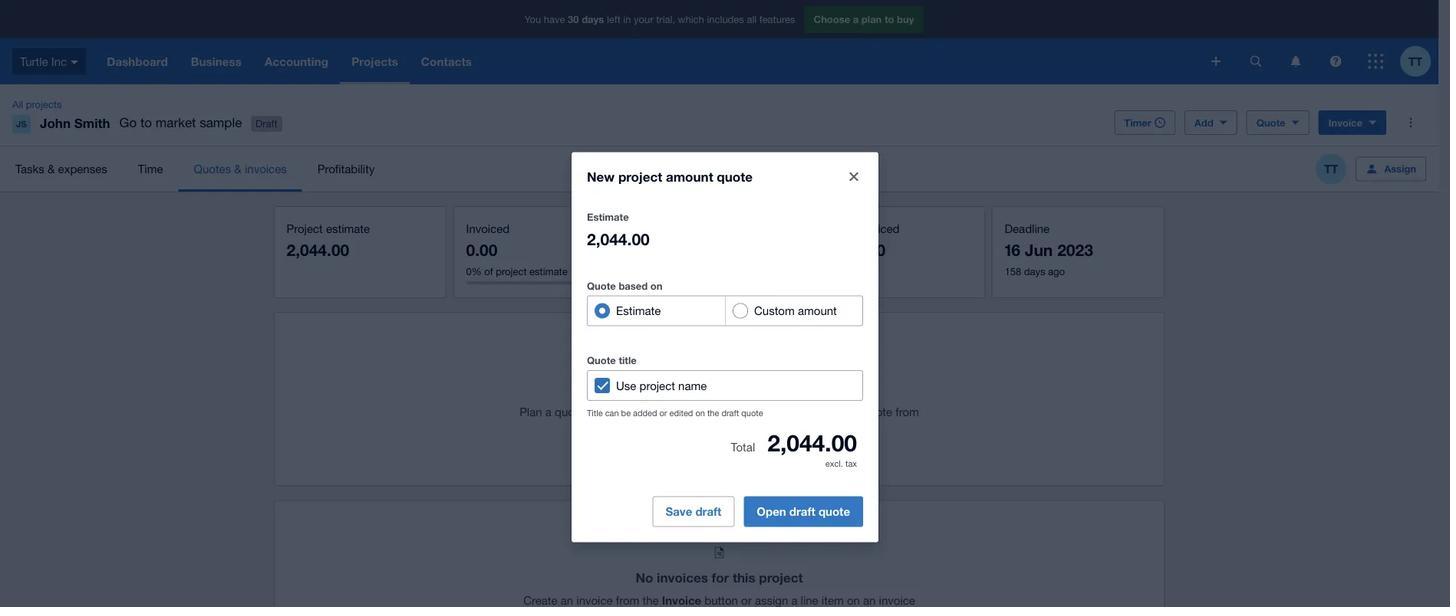 Task type: describe. For each thing, give the bounding box(es) containing it.
estimated
[[686, 406, 737, 419]]

invoiced
[[466, 222, 510, 235]]

from inside plan a quote by adding tasks or estimated expenses then create a quote from the
[[896, 406, 919, 419]]

new project amount quote dialog
[[572, 152, 879, 543]]

expenses
[[685, 222, 735, 235]]

total
[[731, 441, 755, 454]]

& for quotes & invoices
[[234, 162, 242, 176]]

2 horizontal spatial 2,044.00
[[768, 429, 857, 457]]

then
[[793, 406, 815, 419]]

plan
[[862, 13, 882, 25]]

open
[[757, 506, 787, 519]]

sample
[[200, 115, 242, 130]]

be inside new project amount quote dialog
[[621, 409, 631, 419]]

add button
[[1185, 111, 1238, 135]]

1 horizontal spatial svg image
[[1251, 56, 1262, 67]]

excl. tax
[[826, 459, 857, 469]]

time & expenses 3,104.00
[[646, 222, 735, 260]]

trial,
[[656, 13, 675, 25]]

js
[[16, 119, 27, 129]]

by
[[588, 406, 600, 419]]

project for 0.00
[[496, 266, 527, 277]]

invoices inside quotes & invoices link
[[245, 162, 287, 176]]

1 vertical spatial to
[[140, 115, 152, 130]]

3,104.00 for time & expenses 3,104.00
[[646, 241, 706, 260]]

create an invoice from the
[[524, 594, 662, 608]]

no for no invoices for this project
[[636, 570, 654, 586]]

navigation inside "tt" banner
[[95, 38, 1201, 84]]

estimate 2,044.00
[[587, 211, 650, 249]]

of
[[485, 266, 493, 277]]

amount inside the quote based on group
[[798, 304, 837, 318]]

save
[[666, 506, 693, 519]]

tt inside popup button
[[1409, 54, 1423, 68]]

create
[[524, 594, 558, 608]]

project up tasks
[[640, 379, 675, 393]]

button or assign a line item on an invoice
[[702, 594, 916, 608]]

quote left by
[[555, 406, 585, 419]]

1 an from the left
[[561, 594, 574, 608]]

to inside "tt" banner
[[885, 13, 895, 25]]

profitability link
[[302, 147, 390, 192]]

quote based on group
[[587, 296, 864, 327]]

expenses inside "link"
[[58, 162, 107, 176]]

time for time
[[138, 162, 163, 176]]

to
[[826, 222, 837, 235]]

quote right create in the right bottom of the page
[[863, 406, 893, 419]]

invoice
[[1329, 117, 1363, 129]]

go
[[119, 115, 137, 130]]

quote title
[[587, 355, 637, 367]]

line
[[801, 594, 819, 608]]

estimate inside project estimate 2,044.00
[[326, 222, 370, 235]]

have
[[544, 13, 565, 25]]

quote up 'expenses'
[[717, 169, 753, 185]]

30
[[568, 13, 579, 25]]

your
[[634, 13, 654, 25]]

can
[[605, 409, 619, 419]]

or inside plan a quote by adding tasks or estimated expenses then create a quote from the
[[673, 406, 683, 419]]

invoiced 0.00 0% of project estimate
[[466, 222, 568, 277]]

go to market sample
[[119, 115, 242, 130]]

time link
[[123, 147, 178, 192]]

draft for save draft
[[696, 506, 722, 519]]

2 vertical spatial the
[[643, 594, 659, 608]]

added
[[633, 409, 657, 419]]

project estimate 2,044.00
[[287, 222, 370, 260]]

jun
[[1025, 241, 1053, 260]]

tasks & expenses
[[15, 162, 107, 176]]

close button
[[839, 162, 870, 192]]

based
[[619, 280, 648, 292]]

excl.
[[826, 459, 843, 469]]

158
[[1005, 266, 1022, 277]]

new
[[587, 169, 615, 185]]

custom amount
[[754, 304, 837, 318]]

open draft quote button
[[744, 497, 864, 528]]

smith
[[74, 115, 110, 130]]

for for invoices
[[712, 570, 729, 586]]

a left line
[[792, 594, 798, 608]]

2 horizontal spatial svg image
[[1369, 54, 1384, 69]]

choose a plan to buy
[[814, 13, 915, 25]]

2 horizontal spatial or
[[742, 594, 752, 608]]

close image
[[850, 172, 859, 181]]

buy
[[897, 13, 915, 25]]

2 invoice from the left
[[879, 594, 916, 608]]

assign
[[1385, 163, 1417, 175]]

0 horizontal spatial on
[[651, 280, 663, 292]]

on for button
[[847, 594, 860, 608]]

tax
[[846, 459, 857, 469]]

tt button
[[1401, 38, 1439, 84]]

tasks & expenses link
[[0, 147, 123, 192]]

projects
[[26, 98, 62, 110]]

invoice button
[[1319, 111, 1387, 135]]

features
[[760, 13, 796, 25]]

open draft quote
[[757, 506, 850, 519]]

use
[[616, 379, 637, 393]]

1 vertical spatial tt
[[1325, 162, 1339, 176]]

quotes & invoices
[[194, 162, 287, 176]]

left
[[607, 13, 621, 25]]

john
[[40, 115, 71, 130]]

ago
[[1049, 266, 1065, 277]]

all
[[12, 98, 23, 110]]

quote based on
[[587, 280, 663, 292]]

1 invoice from the left
[[577, 594, 613, 608]]

turtle
[[20, 55, 48, 68]]

market
[[156, 115, 196, 130]]

quotes
[[194, 162, 231, 176]]

0%
[[466, 266, 482, 277]]

invoiced
[[857, 222, 900, 235]]

you have 30 days left in your trial, which includes all features
[[525, 13, 796, 25]]

3,104.00 for to be invoiced 3,104.00
[[826, 241, 886, 260]]

tt banner
[[0, 0, 1439, 84]]

deadline
[[1005, 222, 1050, 235]]

days inside "tt" banner
[[582, 13, 604, 25]]



Task type: locate. For each thing, give the bounding box(es) containing it.
estimate right project in the left of the page
[[326, 222, 370, 235]]

svg image right inc
[[71, 60, 78, 64]]

1 vertical spatial amount
[[798, 304, 837, 318]]

& left 'expenses'
[[674, 222, 682, 235]]

plan a quote by adding tasks or estimated expenses then create a quote from the
[[520, 406, 919, 438]]

days inside deadline 16 jun 2023 158 days ago
[[1025, 266, 1046, 277]]

button
[[705, 594, 738, 608]]

2,044.00
[[587, 230, 650, 249], [287, 241, 349, 260], [768, 429, 857, 457]]

1 vertical spatial time
[[646, 222, 671, 235]]

a right create in the right bottom of the page
[[854, 406, 860, 419]]

draft inside button
[[790, 506, 816, 519]]

0 horizontal spatial svg image
[[71, 60, 78, 64]]

invoices
[[245, 162, 287, 176], [657, 570, 708, 586]]

amount up 'expenses'
[[666, 169, 714, 185]]

invoices down draft
[[245, 162, 287, 176]]

& for time & expenses 3,104.00
[[674, 222, 682, 235]]

project up then
[[755, 382, 799, 397]]

3,104.00 inside time & expenses 3,104.00
[[646, 241, 706, 260]]

this for quotes
[[729, 382, 751, 397]]

estimate for estimate 2,044.00
[[587, 211, 629, 223]]

tt
[[1409, 54, 1423, 68], [1325, 162, 1339, 176]]

quote for quote title
[[587, 355, 616, 367]]

from
[[896, 406, 919, 419], [616, 594, 640, 608]]

0 horizontal spatial &
[[48, 162, 55, 176]]

days right '30'
[[582, 13, 604, 25]]

invoice right the item in the bottom of the page
[[879, 594, 916, 608]]

save draft button
[[653, 497, 735, 528]]

no invoices for this project
[[636, 570, 803, 586]]

draft down no quotes for this project
[[722, 409, 739, 419]]

0 vertical spatial amount
[[666, 169, 714, 185]]

expenses left then
[[740, 406, 790, 419]]

this up 'button'
[[733, 570, 756, 586]]

for for quotes
[[708, 382, 725, 397]]

0 vertical spatial no
[[640, 382, 658, 397]]

0 vertical spatial estimate
[[587, 211, 629, 223]]

1 vertical spatial this
[[733, 570, 756, 586]]

2 3,104.00 from the left
[[826, 241, 886, 260]]

1 vertical spatial the
[[675, 424, 691, 438]]

draft right 'open'
[[790, 506, 816, 519]]

0 horizontal spatial 3,104.00
[[646, 241, 706, 260]]

an right the create
[[561, 594, 574, 608]]

estimate inside invoiced 0.00 0% of project estimate
[[530, 266, 568, 277]]

all projects link
[[6, 97, 68, 112]]

0 vertical spatial estimate
[[326, 222, 370, 235]]

1 3,104.00 from the left
[[646, 241, 706, 260]]

1 horizontal spatial days
[[1025, 266, 1046, 277]]

3,104.00
[[646, 241, 706, 260], [826, 241, 886, 260]]

project for quotes
[[755, 382, 799, 397]]

1 vertical spatial estimate
[[616, 304, 661, 318]]

turtle inc button
[[0, 38, 95, 84]]

profitability
[[318, 162, 375, 176]]

1 vertical spatial days
[[1025, 266, 1046, 277]]

turtle inc
[[20, 55, 67, 68]]

expenses down john smith
[[58, 162, 107, 176]]

1 horizontal spatial invoices
[[657, 570, 708, 586]]

to right go
[[140, 115, 152, 130]]

for
[[708, 382, 725, 397], [712, 570, 729, 586]]

project
[[619, 169, 663, 185], [496, 266, 527, 277], [640, 379, 675, 393], [755, 382, 799, 397], [759, 570, 803, 586]]

1 horizontal spatial amount
[[798, 304, 837, 318]]

2,044.00 down project in the left of the page
[[287, 241, 349, 260]]

0 vertical spatial on
[[651, 280, 663, 292]]

1 horizontal spatial 3,104.00
[[826, 241, 886, 260]]

0 vertical spatial this
[[729, 382, 751, 397]]

this for invoices
[[733, 570, 756, 586]]

in
[[624, 13, 631, 25]]

new project amount quote
[[587, 169, 753, 185]]

or left assign
[[742, 594, 752, 608]]

1 horizontal spatial estimate
[[530, 266, 568, 277]]

be right to in the top of the page
[[841, 222, 854, 235]]

choose
[[814, 13, 851, 25]]

0 horizontal spatial an
[[561, 594, 574, 608]]

0 horizontal spatial 2,044.00
[[287, 241, 349, 260]]

svg image
[[1369, 54, 1384, 69], [1251, 56, 1262, 67], [1212, 57, 1221, 66]]

1 horizontal spatial to
[[885, 13, 895, 25]]

estimate inside the quote based on group
[[616, 304, 661, 318]]

quote down the excl.
[[819, 506, 850, 519]]

1 vertical spatial estimate
[[530, 266, 568, 277]]

0.00
[[466, 241, 498, 260]]

on right "based"
[[651, 280, 663, 292]]

2 an from the left
[[864, 594, 876, 608]]

for up 'button'
[[712, 570, 729, 586]]

0 horizontal spatial from
[[616, 594, 640, 608]]

0 horizontal spatial the
[[643, 594, 659, 608]]

0 horizontal spatial amount
[[666, 169, 714, 185]]

1 horizontal spatial invoice
[[879, 594, 916, 608]]

0 horizontal spatial to
[[140, 115, 152, 130]]

assign
[[755, 594, 788, 608]]

0 vertical spatial be
[[841, 222, 854, 235]]

an right the item in the bottom of the page
[[864, 594, 876, 608]]

& inside "link"
[[48, 162, 55, 176]]

an
[[561, 594, 574, 608], [864, 594, 876, 608]]

0 vertical spatial expenses
[[58, 162, 107, 176]]

0 vertical spatial for
[[708, 382, 725, 397]]

deadline 16 jun 2023 158 days ago
[[1005, 222, 1094, 277]]

invoices up 'button'
[[657, 570, 708, 586]]

1 horizontal spatial an
[[864, 594, 876, 608]]

1 vertical spatial invoices
[[657, 570, 708, 586]]

& for tasks & expenses
[[48, 162, 55, 176]]

1 horizontal spatial the
[[675, 424, 691, 438]]

3,104.00 down 'expenses'
[[646, 241, 706, 260]]

svg image
[[1291, 56, 1301, 67], [1331, 56, 1342, 67], [71, 60, 78, 64]]

2 vertical spatial on
[[847, 594, 860, 608]]

time
[[138, 162, 163, 176], [646, 222, 671, 235]]

time inside time & expenses 3,104.00
[[646, 222, 671, 235]]

custom
[[754, 304, 795, 318]]

1 vertical spatial on
[[696, 409, 705, 419]]

0 horizontal spatial or
[[660, 409, 667, 419]]

no up create an invoice from the
[[636, 570, 654, 586]]

quote left "based"
[[587, 280, 616, 292]]

navigation
[[95, 38, 1201, 84]]

2 horizontal spatial the
[[708, 409, 720, 419]]

for up "estimated"
[[708, 382, 725, 397]]

on right the item in the bottom of the page
[[847, 594, 860, 608]]

project right of
[[496, 266, 527, 277]]

the down no quotes for this project
[[708, 409, 720, 419]]

1 vertical spatial expenses
[[740, 406, 790, 419]]

0 vertical spatial tt
[[1409, 54, 1423, 68]]

quote left title
[[587, 355, 616, 367]]

quotes
[[661, 382, 704, 397]]

expenses
[[58, 162, 107, 176], [740, 406, 790, 419]]

save draft
[[666, 506, 722, 519]]

name
[[679, 379, 707, 393]]

this up "estimated"
[[729, 382, 751, 397]]

1 vertical spatial from
[[616, 594, 640, 608]]

project inside invoiced 0.00 0% of project estimate
[[496, 266, 527, 277]]

days
[[582, 13, 604, 25], [1025, 266, 1046, 277]]

quote inside popup button
[[1257, 117, 1286, 129]]

title can be added or edited on the draft quote
[[587, 409, 763, 419]]

3,104.00 down invoiced
[[826, 241, 886, 260]]

2,044.00 up quote based on
[[587, 230, 650, 249]]

no for no quotes for this project
[[640, 382, 658, 397]]

quote right the add popup button
[[1257, 117, 1286, 129]]

or right tasks
[[673, 406, 683, 419]]

quote button
[[1247, 111, 1310, 135]]

quote for quote
[[1257, 117, 1286, 129]]

1 vertical spatial no
[[636, 570, 654, 586]]

to
[[885, 13, 895, 25], [140, 115, 152, 130]]

title
[[587, 409, 603, 419]]

0 horizontal spatial expenses
[[58, 162, 107, 176]]

1 horizontal spatial be
[[841, 222, 854, 235]]

0 horizontal spatial days
[[582, 13, 604, 25]]

2 horizontal spatial svg image
[[1331, 56, 1342, 67]]

& inside time & expenses 3,104.00
[[674, 222, 682, 235]]

includes
[[707, 13, 744, 25]]

estimate right of
[[530, 266, 568, 277]]

the inside new project amount quote dialog
[[708, 409, 720, 419]]

1 horizontal spatial tt
[[1409, 54, 1423, 68]]

amount right custom
[[798, 304, 837, 318]]

time down market
[[138, 162, 163, 176]]

0 horizontal spatial svg image
[[1212, 57, 1221, 66]]

timer button
[[1115, 111, 1176, 135]]

quote
[[717, 169, 753, 185], [555, 406, 585, 419], [863, 406, 893, 419], [742, 409, 763, 419], [819, 506, 850, 519]]

svg image up the add popup button
[[1212, 57, 1221, 66]]

0 vertical spatial days
[[582, 13, 604, 25]]

or inside new project amount quote dialog
[[660, 409, 667, 419]]

no right use
[[640, 382, 658, 397]]

project
[[287, 222, 323, 235]]

or left edited
[[660, 409, 667, 419]]

draft
[[722, 409, 739, 419], [696, 506, 722, 519], [790, 506, 816, 519]]

all
[[747, 13, 757, 25]]

you
[[525, 13, 541, 25]]

estimate inside estimate 2,044.00
[[587, 211, 629, 223]]

16
[[1005, 241, 1021, 260]]

use project name
[[616, 379, 707, 393]]

1 horizontal spatial or
[[673, 406, 683, 419]]

0 horizontal spatial invoices
[[245, 162, 287, 176]]

2 vertical spatial quote
[[587, 355, 616, 367]]

add
[[1195, 117, 1214, 129]]

1 vertical spatial quote
[[587, 280, 616, 292]]

plan
[[520, 406, 542, 419]]

& right tasks
[[48, 162, 55, 176]]

0 horizontal spatial tt
[[1325, 162, 1339, 176]]

draft right save
[[696, 506, 722, 519]]

1 horizontal spatial &
[[234, 162, 242, 176]]

1 horizontal spatial svg image
[[1291, 56, 1301, 67]]

draft for open draft quote
[[790, 506, 816, 519]]

project right new
[[619, 169, 663, 185]]

draft inside button
[[696, 506, 722, 519]]

estimate down new
[[587, 211, 629, 223]]

1 horizontal spatial expenses
[[740, 406, 790, 419]]

2,044.00 up the excl.
[[768, 429, 857, 457]]

days down jun
[[1025, 266, 1046, 277]]

& right quotes
[[234, 162, 242, 176]]

on for title
[[696, 409, 705, 419]]

adding
[[604, 406, 639, 419]]

0 horizontal spatial be
[[621, 409, 631, 419]]

tasks
[[642, 406, 669, 419]]

all projects
[[12, 98, 62, 110]]

quote inside button
[[819, 506, 850, 519]]

project for invoices
[[759, 570, 803, 586]]

0 horizontal spatial time
[[138, 162, 163, 176]]

the left 'button'
[[643, 594, 659, 608]]

0 horizontal spatial invoice
[[577, 594, 613, 608]]

time for time & expenses 3,104.00
[[646, 222, 671, 235]]

the down edited
[[675, 424, 691, 438]]

1 vertical spatial be
[[621, 409, 631, 419]]

3,104.00 inside to be invoiced 3,104.00
[[826, 241, 886, 260]]

0 vertical spatial time
[[138, 162, 163, 176]]

svg image up the quote popup button
[[1291, 56, 1301, 67]]

2 horizontal spatial on
[[847, 594, 860, 608]]

&
[[48, 162, 55, 176], [234, 162, 242, 176], [674, 222, 682, 235]]

2 horizontal spatial &
[[674, 222, 682, 235]]

estimate
[[326, 222, 370, 235], [530, 266, 568, 277]]

be
[[841, 222, 854, 235], [621, 409, 631, 419]]

this
[[729, 382, 751, 397], [733, 570, 756, 586]]

item
[[822, 594, 844, 608]]

estimate for estimate
[[616, 304, 661, 318]]

the inside plan a quote by adding tasks or estimated expenses then create a quote from the
[[675, 424, 691, 438]]

time left 'expenses'
[[646, 222, 671, 235]]

0 vertical spatial from
[[896, 406, 919, 419]]

quote for quote based on
[[587, 280, 616, 292]]

a inside "tt" banner
[[853, 13, 859, 25]]

1 horizontal spatial 2,044.00
[[587, 230, 650, 249]]

which
[[678, 13, 704, 25]]

quote
[[1257, 117, 1286, 129], [587, 280, 616, 292], [587, 355, 616, 367]]

on right edited
[[696, 409, 705, 419]]

no
[[640, 382, 658, 397], [636, 570, 654, 586]]

a right plan on the bottom left of the page
[[546, 406, 552, 419]]

a
[[853, 13, 859, 25], [546, 406, 552, 419], [854, 406, 860, 419], [792, 594, 798, 608]]

project up assign
[[759, 570, 803, 586]]

timer
[[1125, 117, 1152, 129]]

be right can
[[621, 409, 631, 419]]

1 horizontal spatial on
[[696, 409, 705, 419]]

1 vertical spatial for
[[712, 570, 729, 586]]

a left plan
[[853, 13, 859, 25]]

draft
[[256, 118, 277, 130]]

estimate down "based"
[[616, 304, 661, 318]]

0 vertical spatial to
[[885, 13, 895, 25]]

0 vertical spatial invoices
[[245, 162, 287, 176]]

0 vertical spatial quote
[[1257, 117, 1286, 129]]

to left buy
[[885, 13, 895, 25]]

svg image left tt popup button
[[1369, 54, 1384, 69]]

edited
[[670, 409, 693, 419]]

0 horizontal spatial estimate
[[326, 222, 370, 235]]

1 horizontal spatial time
[[646, 222, 671, 235]]

1 horizontal spatial from
[[896, 406, 919, 419]]

expenses inside plan a quote by adding tasks or estimated expenses then create a quote from the
[[740, 406, 790, 419]]

to be invoiced 3,104.00
[[826, 222, 900, 260]]

0 vertical spatial the
[[708, 409, 720, 419]]

invoice right the create
[[577, 594, 613, 608]]

tasks
[[15, 162, 44, 176]]

svg image inside turtle inc popup button
[[71, 60, 78, 64]]

be inside to be invoiced 3,104.00
[[841, 222, 854, 235]]

amount
[[666, 169, 714, 185], [798, 304, 837, 318]]

quote up total
[[742, 409, 763, 419]]

svg image up the quote popup button
[[1251, 56, 1262, 67]]

svg image up invoice
[[1331, 56, 1342, 67]]

2,044.00 inside project estimate 2,044.00
[[287, 241, 349, 260]]



Task type: vqa. For each thing, say whether or not it's contained in the screenshot.
jun
yes



